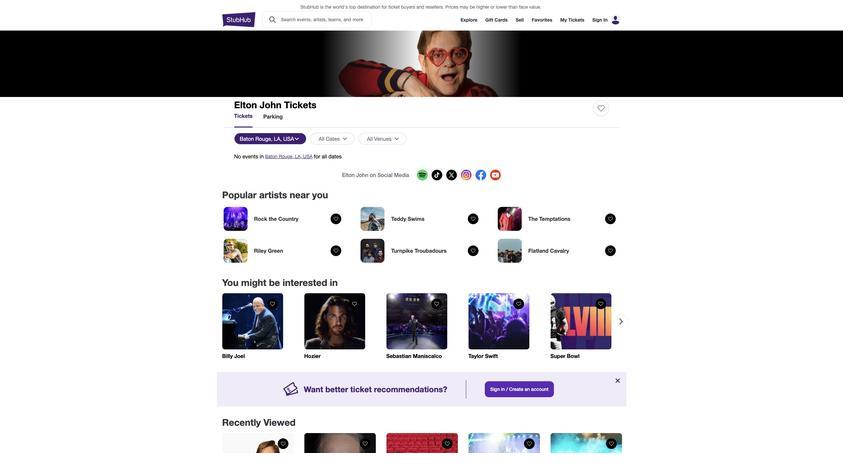 Task type: describe. For each thing, give the bounding box(es) containing it.
you
[[222, 277, 239, 288]]

all dates
[[319, 136, 340, 142]]

sign in link
[[593, 17, 608, 23]]

or
[[491, 4, 495, 10]]

sign for sign in / create an account
[[490, 387, 500, 392]]

want
[[304, 385, 323, 394]]

gift
[[486, 17, 493, 23]]

all for all dates
[[319, 136, 325, 142]]

sell link
[[516, 17, 524, 23]]

destination
[[357, 4, 380, 10]]

riley
[[254, 248, 267, 254]]

account
[[531, 387, 549, 392]]

super bowl
[[551, 353, 580, 359]]

all venues
[[367, 136, 392, 142]]

turnpike troubadours
[[391, 248, 447, 254]]

2 vertical spatial tickets
[[234, 113, 253, 119]]

0 vertical spatial usa
[[283, 136, 294, 142]]

elton for elton john tickets
[[234, 99, 257, 110]]

cards
[[495, 17, 508, 23]]

0 horizontal spatial la,
[[274, 136, 282, 142]]

prices
[[446, 4, 458, 10]]

view spotify page for elton john image
[[417, 170, 428, 181]]

super
[[551, 353, 566, 359]]

/
[[506, 387, 508, 392]]

0 vertical spatial the
[[325, 4, 332, 10]]

Search events, artists, teams, and more field
[[280, 16, 365, 23]]

and
[[417, 4, 424, 10]]

baton rouge, la, usa
[[240, 136, 294, 142]]

usa inside no events in baton rouge, la, usa for all dates
[[303, 154, 313, 159]]

1 horizontal spatial ticket
[[389, 4, 400, 10]]

events
[[243, 154, 258, 160]]

explore link
[[461, 17, 478, 23]]

artists
[[259, 189, 287, 200]]

media
[[394, 172, 409, 178]]

on
[[370, 172, 376, 178]]

no
[[234, 154, 241, 160]]

riley green
[[254, 248, 283, 254]]

face
[[519, 4, 528, 10]]

1 horizontal spatial be
[[470, 4, 475, 10]]

recommendations?
[[374, 385, 447, 394]]

social
[[378, 172, 393, 178]]

all
[[322, 154, 327, 160]]

create
[[509, 387, 523, 392]]

sebastian maniscalco
[[386, 353, 442, 359]]

top
[[349, 4, 356, 10]]

gift cards
[[486, 17, 508, 23]]

my
[[560, 17, 567, 23]]

dates
[[329, 154, 342, 160]]

country
[[278, 216, 299, 222]]

rock the country
[[254, 216, 299, 222]]

0 horizontal spatial in
[[260, 154, 264, 160]]

explore
[[461, 17, 478, 23]]

popular
[[222, 189, 257, 200]]

is
[[320, 4, 324, 10]]

hozier
[[304, 353, 321, 359]]

john for on
[[356, 172, 368, 178]]

taylor swift link
[[469, 294, 529, 360]]

cavalry
[[550, 248, 569, 254]]

0 vertical spatial for
[[382, 4, 387, 10]]

sign in
[[593, 17, 608, 23]]

riley green link
[[222, 238, 347, 264]]

la, inside no events in baton rouge, la, usa for all dates
[[295, 154, 302, 159]]

favorites link
[[532, 17, 552, 23]]

maniscalco
[[413, 353, 442, 359]]

higher
[[476, 4, 489, 10]]

billy joel
[[222, 353, 245, 359]]

sign for sign in
[[593, 17, 602, 23]]

billy
[[222, 353, 233, 359]]

world's
[[333, 4, 348, 10]]

teddy
[[391, 216, 406, 222]]

interested
[[283, 277, 327, 288]]

bowl
[[567, 353, 580, 359]]

favorites
[[532, 17, 552, 23]]

rock the country link
[[222, 206, 347, 232]]

in inside sign in / create an account button
[[501, 387, 505, 392]]

flatland cavalry
[[528, 248, 569, 254]]



Task type: vqa. For each thing, say whether or not it's contained in the screenshot.
TICKETS
yes



Task type: locate. For each thing, give the bounding box(es) containing it.
all
[[319, 136, 325, 142], [367, 136, 373, 142]]

0 horizontal spatial sign
[[490, 387, 500, 392]]

0 vertical spatial baton
[[240, 136, 254, 142]]

usa left all
[[303, 154, 313, 159]]

0 horizontal spatial elton
[[234, 99, 257, 110]]

elton
[[234, 99, 257, 110], [342, 172, 355, 178]]

all left dates
[[319, 136, 325, 142]]

baton rouge, la, usa button down baton rouge, la, usa
[[265, 153, 313, 160]]

parking
[[263, 113, 283, 120]]

may
[[460, 4, 469, 10]]

view twitter page for elton john image
[[447, 170, 457, 181]]

for
[[382, 4, 387, 10], [314, 154, 320, 160]]

teddy swims link
[[359, 206, 484, 232]]

sign in / create an account
[[490, 387, 549, 392]]

1 vertical spatial tickets
[[284, 99, 317, 110]]

stubhub image
[[222, 11, 255, 28]]

recently
[[222, 417, 261, 428]]

1 horizontal spatial all
[[367, 136, 373, 142]]

recently viewed
[[222, 417, 296, 428]]

the temptations
[[528, 216, 571, 222]]

an
[[525, 387, 530, 392]]

john
[[260, 99, 282, 110], [356, 172, 368, 178]]

0 horizontal spatial all
[[319, 136, 325, 142]]

1 vertical spatial usa
[[303, 154, 313, 159]]

view facebook page for elton john image
[[476, 170, 486, 181]]

in right events
[[260, 154, 264, 160]]

rouge, up events
[[255, 136, 273, 142]]

buyers
[[401, 4, 415, 10]]

sign inside button
[[490, 387, 500, 392]]

be right might
[[269, 277, 280, 288]]

2 horizontal spatial tickets
[[568, 17, 585, 23]]

1 vertical spatial la,
[[295, 154, 302, 159]]

view youtube page for elton john image
[[490, 170, 501, 181]]

elton john on social media
[[342, 172, 409, 178]]

1 vertical spatial be
[[269, 277, 280, 288]]

swift
[[485, 353, 498, 359]]

billy joel link
[[222, 294, 283, 360]]

rouge, inside no events in baton rouge, la, usa for all dates
[[279, 154, 294, 159]]

0 vertical spatial in
[[260, 154, 264, 160]]

want better ticket recommendations?
[[304, 385, 447, 394]]

the temptations link
[[497, 206, 621, 232]]

be right may
[[470, 4, 475, 10]]

1 horizontal spatial john
[[356, 172, 368, 178]]

1 horizontal spatial for
[[382, 4, 387, 10]]

green
[[268, 248, 283, 254]]

for left all
[[314, 154, 320, 160]]

dates
[[326, 136, 340, 142]]

viewed
[[264, 417, 296, 428]]

0 horizontal spatial tickets
[[234, 113, 253, 119]]

turnpike
[[391, 248, 413, 254]]

value.
[[529, 4, 542, 10]]

sign
[[593, 17, 602, 23], [490, 387, 500, 392]]

popular artists near you
[[222, 189, 328, 200]]

the right rock at left top
[[269, 216, 277, 222]]

0 horizontal spatial rouge,
[[255, 136, 273, 142]]

baton
[[240, 136, 254, 142], [265, 154, 278, 159]]

sign left in
[[593, 17, 602, 23]]

sebastian
[[386, 353, 412, 359]]

usa up no events in baton rouge, la, usa for all dates
[[283, 136, 294, 142]]

john for tickets
[[260, 99, 282, 110]]

0 horizontal spatial usa
[[283, 136, 294, 142]]

flatland
[[528, 248, 549, 254]]

1 vertical spatial baton rouge, la, usa button
[[265, 153, 313, 160]]

1 horizontal spatial elton
[[342, 172, 355, 178]]

rouge,
[[255, 136, 273, 142], [279, 154, 294, 159]]

stubhub
[[300, 4, 319, 10]]

john left on
[[356, 172, 368, 178]]

no events in baton rouge, la, usa for all dates
[[234, 154, 342, 160]]

1 vertical spatial baton
[[265, 154, 278, 159]]

0 vertical spatial be
[[470, 4, 475, 10]]

the right is
[[325, 4, 332, 10]]

my tickets
[[560, 17, 585, 23]]

tickets
[[568, 17, 585, 23], [284, 99, 317, 110], [234, 113, 253, 119]]

la, left all
[[295, 154, 302, 159]]

1 vertical spatial in
[[330, 277, 338, 288]]

rouge, inside button
[[255, 136, 273, 142]]

1 vertical spatial rouge,
[[279, 154, 294, 159]]

1 horizontal spatial sign
[[593, 17, 602, 23]]

resellers.
[[426, 4, 444, 10]]

la, up no events in baton rouge, la, usa for all dates
[[274, 136, 282, 142]]

rock
[[254, 216, 267, 222]]

be
[[470, 4, 475, 10], [269, 277, 280, 288]]

view instagram page for elton john image
[[461, 170, 472, 181]]

you
[[312, 189, 328, 200]]

1 horizontal spatial the
[[325, 4, 332, 10]]

ticket
[[389, 4, 400, 10], [350, 385, 372, 394]]

taylor
[[469, 353, 484, 359]]

usa
[[283, 136, 294, 142], [303, 154, 313, 159]]

in right the interested
[[330, 277, 338, 288]]

1 horizontal spatial tickets
[[284, 99, 317, 110]]

might
[[241, 277, 267, 288]]

flatland cavalry link
[[497, 238, 621, 264]]

1 horizontal spatial in
[[330, 277, 338, 288]]

1 horizontal spatial usa
[[303, 154, 313, 159]]

rouge, down baton rouge, la, usa
[[279, 154, 294, 159]]

baton inside no events in baton rouge, la, usa for all dates
[[265, 154, 278, 159]]

2 vertical spatial in
[[501, 387, 505, 392]]

1 all from the left
[[319, 136, 325, 142]]

1 horizontal spatial baton
[[265, 154, 278, 159]]

all left venues
[[367, 136, 373, 142]]

1 vertical spatial ticket
[[350, 385, 372, 394]]

in
[[604, 17, 608, 23]]

than
[[509, 4, 518, 10]]

all venues button
[[359, 133, 407, 145]]

0 horizontal spatial for
[[314, 154, 320, 160]]

0 vertical spatial john
[[260, 99, 282, 110]]

near
[[290, 189, 310, 200]]

better
[[325, 385, 348, 394]]

0 horizontal spatial ticket
[[350, 385, 372, 394]]

1 horizontal spatial rouge,
[[279, 154, 294, 159]]

all for all venues
[[367, 136, 373, 142]]

ticket right better
[[350, 385, 372, 394]]

1 vertical spatial the
[[269, 216, 277, 222]]

venues
[[374, 136, 392, 142]]

0 vertical spatial rouge,
[[255, 136, 273, 142]]

0 vertical spatial sign
[[593, 17, 602, 23]]

hozier link
[[304, 294, 365, 360]]

super bowl link
[[551, 294, 611, 360]]

you might be interested in
[[222, 277, 338, 288]]

2 all from the left
[[367, 136, 373, 142]]

1 horizontal spatial la,
[[295, 154, 302, 159]]

0 vertical spatial elton
[[234, 99, 257, 110]]

gift cards link
[[486, 17, 508, 23]]

baton up events
[[240, 136, 254, 142]]

ticket left 'buyers'
[[389, 4, 400, 10]]

joel
[[234, 353, 245, 359]]

1 vertical spatial sign
[[490, 387, 500, 392]]

all inside button
[[367, 136, 373, 142]]

0 vertical spatial la,
[[274, 136, 282, 142]]

0 vertical spatial ticket
[[389, 4, 400, 10]]

for right destination
[[382, 4, 387, 10]]

sign in / create an account button
[[485, 382, 554, 398]]

in
[[260, 154, 264, 160], [330, 277, 338, 288], [501, 387, 505, 392]]

elton for elton john on social media
[[342, 172, 355, 178]]

baton down baton rouge, la, usa
[[265, 154, 278, 159]]

baton rouge, la, usa button down the parking
[[234, 133, 306, 145]]

1 vertical spatial elton
[[342, 172, 355, 178]]

sign left /
[[490, 387, 500, 392]]

0 horizontal spatial the
[[269, 216, 277, 222]]

1 vertical spatial for
[[314, 154, 320, 160]]

0 horizontal spatial baton
[[240, 136, 254, 142]]

sebastian maniscalco link
[[386, 294, 447, 360]]

troubadours
[[415, 248, 447, 254]]

0 vertical spatial baton rouge, la, usa button
[[234, 133, 306, 145]]

2 horizontal spatial in
[[501, 387, 505, 392]]

0 horizontal spatial john
[[260, 99, 282, 110]]

0 horizontal spatial be
[[269, 277, 280, 288]]

sell
[[516, 17, 524, 23]]

0 vertical spatial tickets
[[568, 17, 585, 23]]

stubhub is the world's top destination for ticket buyers and resellers. prices may be higher or lower than face value.
[[300, 4, 542, 10]]

teddy swims
[[391, 216, 425, 222]]

view tiktok page for elton john image
[[432, 170, 443, 181]]

elton john tickets
[[234, 99, 317, 110]]

taylor swift
[[469, 353, 498, 359]]

in left /
[[501, 387, 505, 392]]

turnpike troubadours link
[[359, 238, 484, 264]]

swims
[[408, 216, 425, 222]]

1 vertical spatial john
[[356, 172, 368, 178]]

john up the parking
[[260, 99, 282, 110]]



